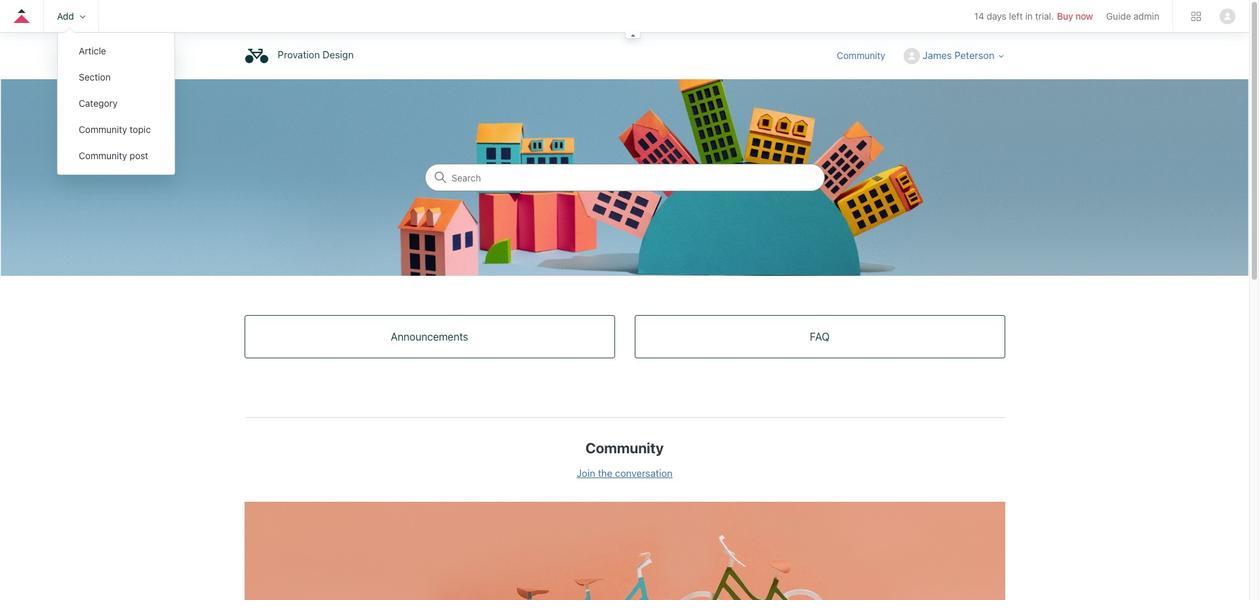 Task type: locate. For each thing, give the bounding box(es) containing it.
category link
[[58, 91, 174, 117]]

community post link
[[58, 143, 174, 169]]

guide admin
[[1107, 10, 1160, 22]]

provation design
[[278, 49, 354, 61]]

none search field inside community "main content"
[[425, 164, 825, 192]]

james
[[923, 49, 952, 61]]

community for community topic
[[79, 124, 127, 135]]

14
[[975, 11, 985, 22]]

join
[[577, 468, 595, 480]]

guide admin link
[[1107, 10, 1160, 22]]

post
[[130, 150, 148, 161]]

community topic link
[[58, 117, 174, 143]]

community inside community post link
[[79, 150, 127, 161]]

community for community post
[[79, 150, 127, 161]]

14 days left in trial. buy now
[[975, 11, 1093, 22]]

community inside community link
[[837, 50, 886, 61]]

the
[[598, 468, 613, 480]]

provation
[[278, 49, 320, 61]]

None search field
[[425, 164, 825, 192]]

section link
[[58, 64, 174, 91]]

add
[[57, 10, 74, 22]]

buy now link
[[1057, 11, 1093, 22]]

now
[[1076, 11, 1093, 22]]

community
[[837, 50, 886, 61], [79, 124, 127, 135], [79, 150, 127, 161], [586, 440, 664, 457]]

navigation
[[0, 0, 1250, 175]]

provation design link
[[244, 44, 360, 68]]

add button
[[57, 10, 85, 22]]

buy
[[1057, 11, 1074, 22]]

community post
[[79, 150, 148, 161]]

topic
[[130, 124, 151, 135]]

article link
[[58, 38, 174, 64]]

user avatar image
[[1220, 8, 1236, 24]]

left
[[1009, 11, 1023, 22]]

provation design help center home page image
[[244, 44, 269, 68]]

peterson
[[955, 49, 995, 61]]

community inside community topic link
[[79, 124, 127, 135]]

article
[[79, 45, 106, 56]]



Task type: vqa. For each thing, say whether or not it's contained in the screenshot.
the 'Section' link
yes



Task type: describe. For each thing, give the bounding box(es) containing it.
community link
[[837, 48, 899, 62]]

zendesk products image
[[1192, 11, 1201, 21]]

join the conversation
[[577, 468, 673, 480]]

navigation containing add
[[0, 0, 1250, 175]]

guide
[[1107, 10, 1131, 22]]

section
[[79, 72, 111, 83]]

in
[[1026, 11, 1033, 22]]

announcements link
[[245, 316, 614, 358]]

faq link
[[635, 316, 1005, 358]]

Search search field
[[425, 165, 824, 191]]

conversation
[[615, 468, 673, 480]]

announcements
[[391, 331, 468, 343]]

community for community link
[[837, 50, 886, 61]]

guide navigation image
[[631, 34, 635, 37]]

community topic
[[79, 124, 151, 135]]

community main content
[[0, 79, 1250, 601]]

faq
[[810, 331, 830, 343]]

days
[[987, 11, 1007, 22]]

category
[[79, 98, 118, 109]]

design
[[323, 49, 354, 61]]

community inside community "main content"
[[586, 440, 664, 457]]

admin
[[1134, 10, 1160, 22]]

join the conversation link
[[577, 468, 673, 480]]

james peterson
[[923, 49, 995, 61]]

trial.
[[1036, 11, 1054, 22]]

james peterson button
[[904, 48, 1005, 64]]



